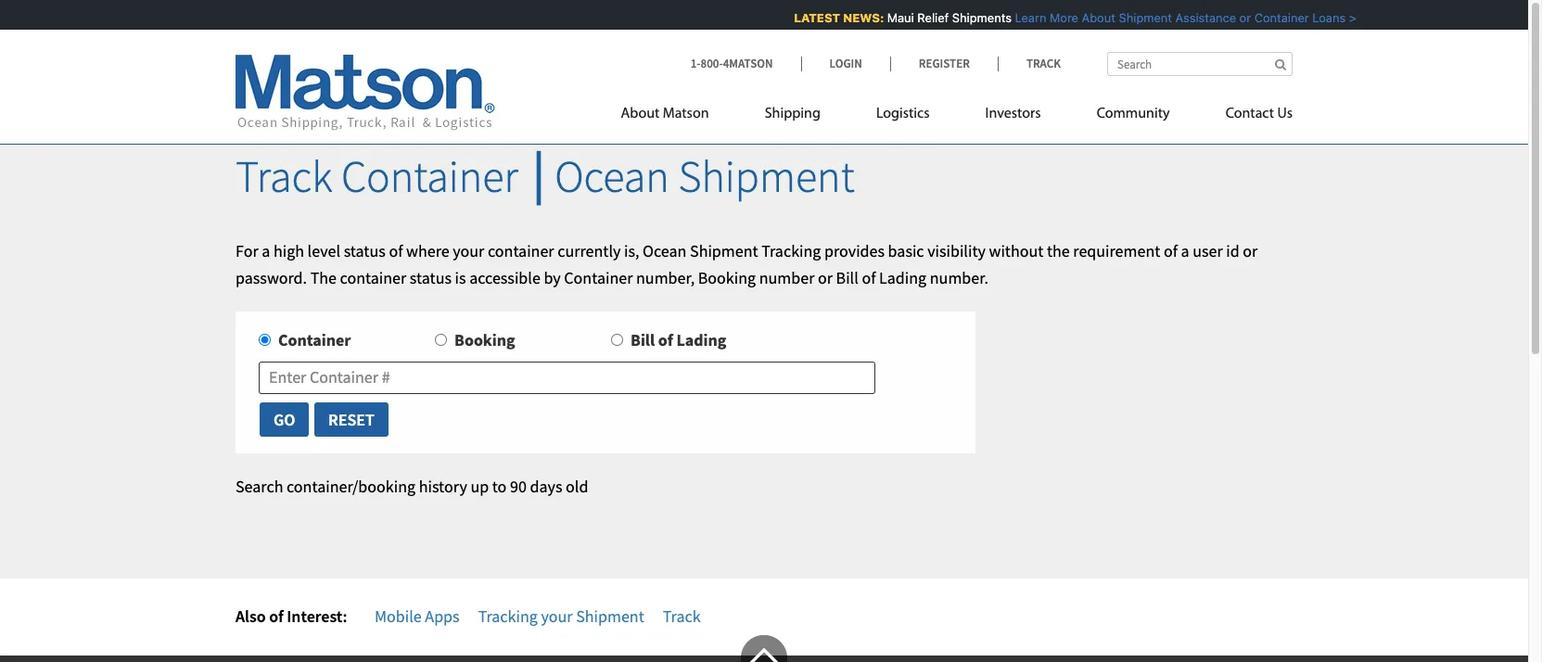 Task type: locate. For each thing, give the bounding box(es) containing it.
0 vertical spatial booking
[[698, 267, 756, 288]]

for
[[236, 240, 259, 261]]

container/booking
[[287, 476, 416, 497]]

0 vertical spatial bill
[[836, 267, 859, 288]]

search image
[[1276, 58, 1287, 71]]

2 horizontal spatial track
[[1027, 56, 1061, 71]]

1 horizontal spatial track
[[663, 606, 701, 627]]

0 vertical spatial status
[[344, 240, 386, 261]]

mobile
[[375, 606, 422, 627]]

of down provides
[[862, 267, 876, 288]]

0 vertical spatial lading
[[880, 267, 927, 288]]

or right the id
[[1244, 240, 1258, 261]]

learn
[[1010, 10, 1041, 25]]

0 vertical spatial your
[[453, 240, 485, 261]]

container
[[1249, 10, 1304, 25], [341, 148, 518, 204], [564, 267, 633, 288], [278, 330, 351, 351]]

1 horizontal spatial tracking
[[762, 240, 821, 261]]

0 horizontal spatial a
[[262, 240, 270, 261]]

logistics
[[877, 107, 930, 122]]

None search field
[[1108, 52, 1293, 76]]

of right the also
[[269, 606, 284, 627]]

1 horizontal spatial bill
[[836, 267, 859, 288]]

to
[[492, 476, 507, 497]]

lading
[[880, 267, 927, 288], [677, 330, 727, 351]]

a
[[262, 240, 270, 261], [1182, 240, 1190, 261]]

your
[[453, 240, 485, 261], [541, 606, 573, 627]]

login link
[[801, 56, 890, 71]]

bill of lading
[[631, 330, 727, 351]]

or right number
[[818, 267, 833, 288]]

about
[[1077, 10, 1110, 25], [621, 107, 660, 122]]

0 horizontal spatial bill
[[631, 330, 655, 351]]

about left matson
[[621, 107, 660, 122]]

high
[[274, 240, 304, 261]]

1 horizontal spatial booking
[[698, 267, 756, 288]]

of
[[389, 240, 403, 261], [1164, 240, 1178, 261], [862, 267, 876, 288], [658, 330, 673, 351], [269, 606, 284, 627]]

status down where
[[410, 267, 452, 288]]

1 vertical spatial lading
[[677, 330, 727, 351]]

booking
[[698, 267, 756, 288], [455, 330, 515, 351]]

shipping
[[765, 107, 821, 122]]

1 a from the left
[[262, 240, 270, 261]]

lading down "number,"
[[677, 330, 727, 351]]

0 horizontal spatial container
[[340, 267, 407, 288]]

Bill of Lading radio
[[611, 334, 623, 346]]

a right for
[[262, 240, 270, 261]]

Enter Container # text field
[[259, 362, 875, 394]]

or
[[1235, 10, 1246, 25], [1244, 240, 1258, 261], [818, 267, 833, 288]]

a left user
[[1182, 240, 1190, 261]]

community link
[[1069, 97, 1198, 135]]

register link
[[890, 56, 998, 71]]

number,
[[636, 267, 695, 288]]

logistics link
[[849, 97, 958, 135]]

1 vertical spatial or
[[1244, 240, 1258, 261]]

0 horizontal spatial track link
[[663, 606, 701, 627]]

footer
[[0, 635, 1529, 662]]

container right the
[[340, 267, 407, 288]]

top menu navigation
[[621, 97, 1293, 135]]

1 horizontal spatial container
[[488, 240, 554, 261]]

0 horizontal spatial your
[[453, 240, 485, 261]]

of right bill of lading option
[[658, 330, 673, 351]]

1 horizontal spatial a
[[1182, 240, 1190, 261]]

bill right bill of lading option
[[631, 330, 655, 351]]

container
[[488, 240, 554, 261], [340, 267, 407, 288]]

track for bottommost track 'link'
[[663, 606, 701, 627]]

tracking your shipment link
[[478, 606, 645, 627]]

container down currently
[[564, 267, 633, 288]]

booking right booking radio
[[455, 330, 515, 351]]

tracking
[[762, 240, 821, 261], [478, 606, 538, 627]]

number
[[760, 267, 815, 288]]

matson
[[663, 107, 709, 122]]

booking left number
[[698, 267, 756, 288]]

about inside top menu navigation
[[621, 107, 660, 122]]

level
[[308, 240, 341, 261]]

1 vertical spatial about
[[621, 107, 660, 122]]

lading down basic
[[880, 267, 927, 288]]

tracking right apps
[[478, 606, 538, 627]]

0 horizontal spatial status
[[344, 240, 386, 261]]

None button
[[259, 402, 310, 438], [314, 402, 389, 438], [259, 402, 310, 438], [314, 402, 389, 438]]

blue matson logo with ocean, shipping, truck, rail and logistics written beneath it. image
[[236, 55, 495, 131]]

contact
[[1226, 107, 1275, 122]]

1 vertical spatial track
[[236, 148, 333, 204]]

0 horizontal spatial track
[[236, 148, 333, 204]]

0 vertical spatial tracking
[[762, 240, 821, 261]]

Booking radio
[[435, 334, 447, 346]]

shipment inside for a high level status of where your container currently is, ocean shipment tracking provides basic visibility without the requirement of a user id or password. the container status is accessible by container number, booking number or bill of lading number.
[[690, 240, 759, 261]]

assistance
[[1170, 10, 1231, 25]]

or right assistance
[[1235, 10, 1246, 25]]

1 horizontal spatial lading
[[880, 267, 927, 288]]

the
[[310, 267, 337, 288]]

4matson
[[723, 56, 773, 71]]

contact us
[[1226, 107, 1293, 122]]

requirement
[[1074, 240, 1161, 261]]

2 vertical spatial track
[[663, 606, 701, 627]]

bill
[[836, 267, 859, 288], [631, 330, 655, 351]]

of left where
[[389, 240, 403, 261]]

tracking inside for a high level status of where your container currently is, ocean shipment tracking provides basic visibility without the requirement of a user id or password. the container status is accessible by container number, booking number or bill of lading number.
[[762, 240, 821, 261]]

track
[[1027, 56, 1061, 71], [236, 148, 333, 204], [663, 606, 701, 627]]

1 vertical spatial container
[[340, 267, 407, 288]]

history
[[419, 476, 467, 497]]

backtop image
[[741, 635, 788, 662]]

tracking up number
[[762, 240, 821, 261]]

0 horizontal spatial booking
[[455, 330, 515, 351]]

also of interest:
[[236, 606, 347, 627]]

container inside for a high level status of where your container currently is, ocean shipment tracking provides basic visibility without the requirement of a user id or password. the container status is accessible by container number, booking number or bill of lading number.
[[564, 267, 633, 288]]

container up "accessible"
[[488, 240, 554, 261]]

the
[[1047, 240, 1070, 261]]

status
[[344, 240, 386, 261], [410, 267, 452, 288]]

bill down provides
[[836, 267, 859, 288]]

old
[[566, 476, 589, 497]]

track for topmost track 'link'
[[1027, 56, 1061, 71]]

track container │ocean shipment
[[236, 148, 855, 204]]

1 vertical spatial track link
[[663, 606, 701, 627]]

status right "level"
[[344, 240, 386, 261]]

about right more
[[1077, 10, 1110, 25]]

1 vertical spatial your
[[541, 606, 573, 627]]

1 horizontal spatial your
[[541, 606, 573, 627]]

0 vertical spatial track
[[1027, 56, 1061, 71]]

1-800-4matson
[[691, 56, 773, 71]]

track link
[[998, 56, 1061, 71], [663, 606, 701, 627]]

90
[[510, 476, 527, 497]]

lading inside for a high level status of where your container currently is, ocean shipment tracking provides basic visibility without the requirement of a user id or password. the container status is accessible by container number, booking number or bill of lading number.
[[880, 267, 927, 288]]

0 horizontal spatial tracking
[[478, 606, 538, 627]]

1 horizontal spatial track link
[[998, 56, 1061, 71]]

│ocean
[[527, 148, 670, 204]]

days
[[530, 476, 563, 497]]

apps
[[425, 606, 460, 627]]

is
[[455, 267, 466, 288]]

1 horizontal spatial status
[[410, 267, 452, 288]]

0 horizontal spatial about
[[621, 107, 660, 122]]

search
[[236, 476, 283, 497]]

shipment
[[1114, 10, 1167, 25], [679, 148, 855, 204], [690, 240, 759, 261], [576, 606, 645, 627]]

0 vertical spatial about
[[1077, 10, 1110, 25]]

by
[[544, 267, 561, 288]]

tracking your shipment
[[478, 606, 645, 627]]



Task type: describe. For each thing, give the bounding box(es) containing it.
more
[[1045, 10, 1073, 25]]

latest
[[789, 10, 835, 25]]

bill inside for a high level status of where your container currently is, ocean shipment tracking provides basic visibility without the requirement of a user id or password. the container status is accessible by container number, booking number or bill of lading number.
[[836, 267, 859, 288]]

shipments
[[947, 10, 1007, 25]]

Search search field
[[1108, 52, 1293, 76]]

for a high level status of where your container currently is, ocean shipment tracking provides basic visibility without the requirement of a user id or password. the container status is accessible by container number, booking number or bill of lading number.
[[236, 240, 1258, 288]]

us
[[1278, 107, 1293, 122]]

learn more about shipment assistance or container loans > link
[[1010, 10, 1352, 25]]

contact us link
[[1198, 97, 1293, 135]]

of left user
[[1164, 240, 1178, 261]]

is,
[[624, 240, 640, 261]]

mobile apps link
[[375, 606, 460, 627]]

also
[[236, 606, 266, 627]]

1 vertical spatial tracking
[[478, 606, 538, 627]]

community
[[1097, 107, 1171, 122]]

id
[[1227, 240, 1240, 261]]

accessible
[[470, 267, 541, 288]]

mobile apps
[[375, 606, 460, 627]]

1 horizontal spatial about
[[1077, 10, 1110, 25]]

about matson link
[[621, 97, 737, 135]]

register
[[919, 56, 970, 71]]

container up where
[[341, 148, 518, 204]]

search container/booking history up to 90 days old
[[236, 476, 589, 497]]

relief
[[912, 10, 944, 25]]

investors link
[[958, 97, 1069, 135]]

number.
[[930, 267, 989, 288]]

0 vertical spatial track link
[[998, 56, 1061, 71]]

up
[[471, 476, 489, 497]]

without
[[989, 240, 1044, 261]]

track for track container │ocean shipment
[[236, 148, 333, 204]]

provides
[[825, 240, 885, 261]]

latest news: maui relief shipments learn more about shipment assistance or container loans >
[[789, 10, 1352, 25]]

password.
[[236, 267, 307, 288]]

2 vertical spatial or
[[818, 267, 833, 288]]

1 vertical spatial booking
[[455, 330, 515, 351]]

user
[[1193, 240, 1223, 261]]

Container radio
[[259, 334, 271, 346]]

basic
[[888, 240, 925, 261]]

login
[[830, 56, 863, 71]]

1-800-4matson link
[[691, 56, 801, 71]]

news:
[[838, 10, 879, 25]]

currently
[[558, 240, 621, 261]]

booking inside for a high level status of where your container currently is, ocean shipment tracking provides basic visibility without the requirement of a user id or password. the container status is accessible by container number, booking number or bill of lading number.
[[698, 267, 756, 288]]

maui
[[882, 10, 909, 25]]

visibility
[[928, 240, 986, 261]]

your inside for a high level status of where your container currently is, ocean shipment tracking provides basic visibility without the requirement of a user id or password. the container status is accessible by container number, booking number or bill of lading number.
[[453, 240, 485, 261]]

1 vertical spatial status
[[410, 267, 452, 288]]

container right the container option
[[278, 330, 351, 351]]

0 vertical spatial container
[[488, 240, 554, 261]]

investors
[[986, 107, 1042, 122]]

0 horizontal spatial lading
[[677, 330, 727, 351]]

container up search icon
[[1249, 10, 1304, 25]]

1-
[[691, 56, 701, 71]]

1 vertical spatial bill
[[631, 330, 655, 351]]

800-
[[701, 56, 723, 71]]

where
[[406, 240, 450, 261]]

interest:
[[287, 606, 347, 627]]

ocean
[[643, 240, 687, 261]]

loans
[[1307, 10, 1341, 25]]

2 a from the left
[[1182, 240, 1190, 261]]

0 vertical spatial or
[[1235, 10, 1246, 25]]

>
[[1344, 10, 1352, 25]]

about matson
[[621, 107, 709, 122]]

shipping link
[[737, 97, 849, 135]]



Task type: vqa. For each thing, say whether or not it's contained in the screenshot.
Guam link
no



